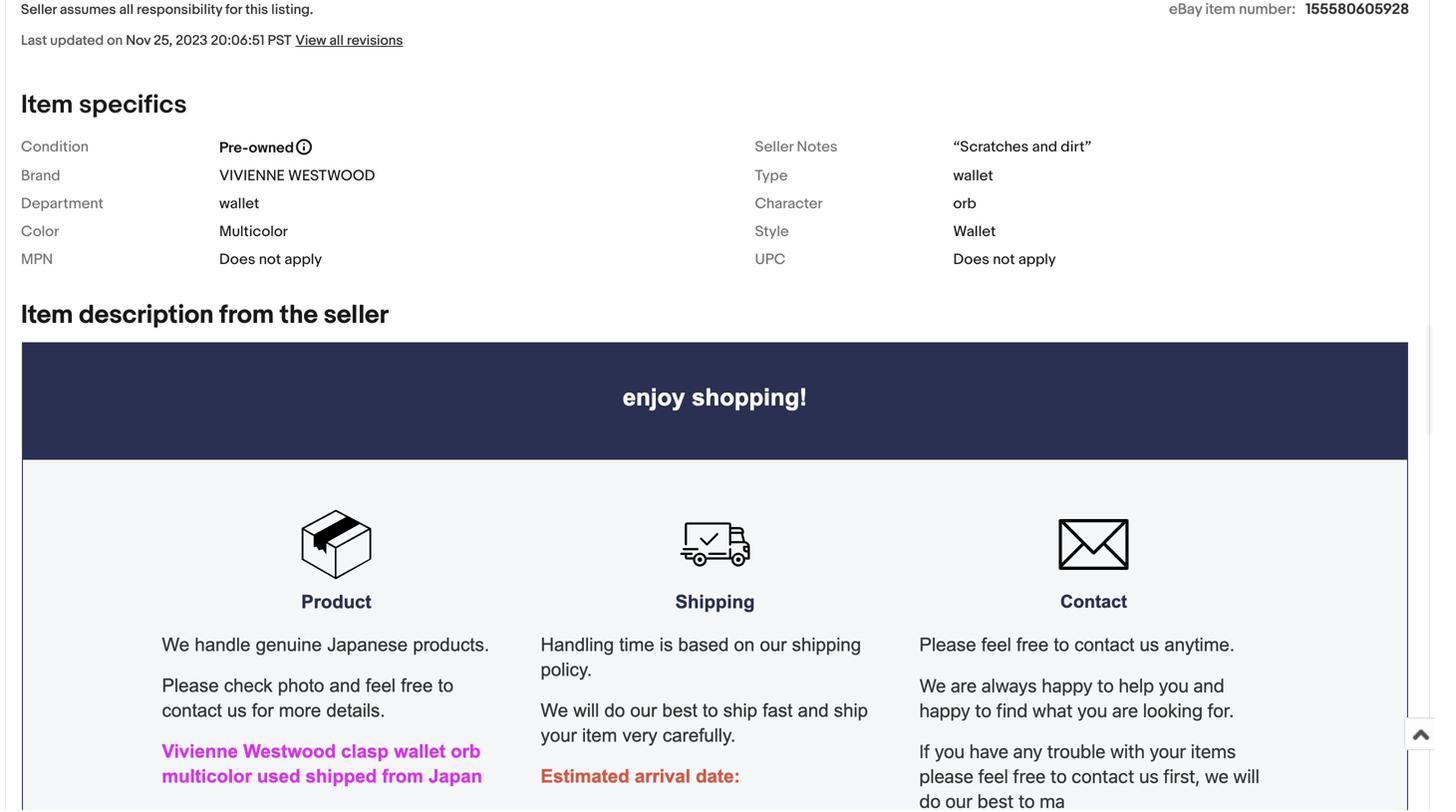 Task type: describe. For each thing, give the bounding box(es) containing it.
brand
[[21, 167, 60, 185]]

apply for mpn
[[285, 251, 322, 269]]

0 horizontal spatial all
[[119, 1, 134, 18]]

seller notes
[[755, 138, 838, 156]]

not for upc
[[993, 251, 1015, 269]]

item
[[1206, 0, 1236, 18]]

mpn
[[21, 251, 53, 269]]

orb
[[954, 195, 977, 213]]

seller for seller notes
[[755, 138, 794, 156]]

seller assumes all responsibility for this listing.
[[21, 1, 313, 18]]

20:06:51
[[211, 32, 265, 49]]

last updated on nov 25, 2023 20:06:51 pst view all revisions
[[21, 32, 403, 49]]

seller for seller assumes all responsibility for this listing.
[[21, 1, 57, 18]]

owned
[[249, 139, 294, 157]]

upc
[[755, 251, 786, 269]]

155580605928
[[1306, 0, 1410, 18]]

the
[[280, 300, 318, 331]]

seller
[[324, 300, 389, 331]]

pre-
[[219, 139, 249, 157]]

item specifics
[[21, 90, 187, 121]]

"scratches and dirt"
[[954, 138, 1092, 156]]

updated
[[50, 32, 104, 49]]

item description from the seller
[[21, 300, 389, 331]]

"scratches
[[954, 138, 1029, 156]]

wallet for type
[[954, 167, 994, 185]]

character
[[755, 195, 823, 213]]

last
[[21, 32, 47, 49]]

item for item description from the seller
[[21, 300, 73, 331]]

this
[[245, 1, 268, 18]]

pst
[[268, 32, 292, 49]]

apply for upc
[[1019, 251, 1056, 269]]

for
[[225, 1, 242, 18]]

view
[[296, 32, 326, 49]]

color
[[21, 223, 59, 241]]



Task type: vqa. For each thing, say whether or not it's contained in the screenshot.


Task type: locate. For each thing, give the bounding box(es) containing it.
does down multicolor
[[219, 251, 256, 269]]

0 horizontal spatial not
[[259, 251, 281, 269]]

item up condition
[[21, 90, 73, 121]]

0 vertical spatial wallet
[[954, 167, 994, 185]]

1 horizontal spatial all
[[330, 32, 344, 49]]

2 does not apply from the left
[[954, 251, 1056, 269]]

description
[[79, 300, 214, 331]]

type
[[755, 167, 788, 185]]

specifics
[[79, 90, 187, 121]]

0 horizontal spatial does
[[219, 251, 256, 269]]

wallet down vivienne
[[219, 195, 259, 213]]

vivienne
[[219, 167, 285, 185]]

0 horizontal spatial seller
[[21, 1, 57, 18]]

25,
[[154, 32, 173, 49]]

1 item from the top
[[21, 90, 73, 121]]

1 horizontal spatial does not apply
[[954, 251, 1056, 269]]

all right the view
[[330, 32, 344, 49]]

seller up "type" on the top of page
[[755, 138, 794, 156]]

assumes
[[60, 1, 116, 18]]

does not apply down multicolor
[[219, 251, 322, 269]]

1 horizontal spatial not
[[993, 251, 1015, 269]]

1 vertical spatial seller
[[755, 138, 794, 156]]

pre-owned
[[219, 139, 294, 157]]

not down multicolor
[[259, 251, 281, 269]]

view all revisions link
[[292, 31, 403, 49]]

not
[[259, 251, 281, 269], [993, 251, 1015, 269]]

condition
[[21, 138, 89, 156]]

1 horizontal spatial wallet
[[954, 167, 994, 185]]

department
[[21, 195, 103, 213]]

does not apply
[[219, 251, 322, 269], [954, 251, 1056, 269]]

item
[[21, 90, 73, 121], [21, 300, 73, 331]]

westwood
[[288, 167, 375, 185]]

wallet
[[954, 167, 994, 185], [219, 195, 259, 213]]

all
[[119, 1, 134, 18], [330, 32, 344, 49]]

2 item from the top
[[21, 300, 73, 331]]

does not apply for mpn
[[219, 251, 322, 269]]

not for mpn
[[259, 251, 281, 269]]

1 does from the left
[[219, 251, 256, 269]]

does for upc
[[954, 251, 990, 269]]

1 horizontal spatial does
[[954, 251, 990, 269]]

item for item specifics
[[21, 90, 73, 121]]

seller
[[21, 1, 57, 18], [755, 138, 794, 156]]

1 apply from the left
[[285, 251, 322, 269]]

from
[[219, 300, 274, 331]]

0 horizontal spatial wallet
[[219, 195, 259, 213]]

1 does not apply from the left
[[219, 251, 322, 269]]

does for mpn
[[219, 251, 256, 269]]

not down wallet
[[993, 251, 1015, 269]]

number:
[[1239, 0, 1296, 18]]

ebay item number: 155580605928
[[1170, 0, 1410, 18]]

item down mpn
[[21, 300, 73, 331]]

does
[[219, 251, 256, 269], [954, 251, 990, 269]]

0 horizontal spatial does not apply
[[219, 251, 322, 269]]

ebay
[[1170, 0, 1203, 18]]

on
[[107, 32, 123, 49]]

1 vertical spatial wallet
[[219, 195, 259, 213]]

1 horizontal spatial seller
[[755, 138, 794, 156]]

and
[[1032, 138, 1058, 156]]

0 vertical spatial item
[[21, 90, 73, 121]]

apply
[[285, 251, 322, 269], [1019, 251, 1056, 269]]

does not apply down wallet
[[954, 251, 1056, 269]]

2023
[[176, 32, 208, 49]]

wallet up orb
[[954, 167, 994, 185]]

2 apply from the left
[[1019, 251, 1056, 269]]

responsibility
[[137, 1, 222, 18]]

notes
[[797, 138, 838, 156]]

all up on
[[119, 1, 134, 18]]

wallet
[[954, 223, 996, 241]]

seller up last
[[21, 1, 57, 18]]

style
[[755, 223, 789, 241]]

dirt"
[[1061, 138, 1092, 156]]

nov
[[126, 32, 151, 49]]

1 not from the left
[[259, 251, 281, 269]]

2 not from the left
[[993, 251, 1015, 269]]

0 horizontal spatial apply
[[285, 251, 322, 269]]

multicolor
[[219, 223, 288, 241]]

0 vertical spatial all
[[119, 1, 134, 18]]

0 vertical spatial seller
[[21, 1, 57, 18]]

listing.
[[271, 1, 313, 18]]

1 vertical spatial item
[[21, 300, 73, 331]]

1 vertical spatial all
[[330, 32, 344, 49]]

2 does from the left
[[954, 251, 990, 269]]

revisions
[[347, 32, 403, 49]]

1 horizontal spatial apply
[[1019, 251, 1056, 269]]

does down wallet
[[954, 251, 990, 269]]

vivienne westwood
[[219, 167, 375, 185]]

wallet for department
[[219, 195, 259, 213]]

does not apply for upc
[[954, 251, 1056, 269]]



